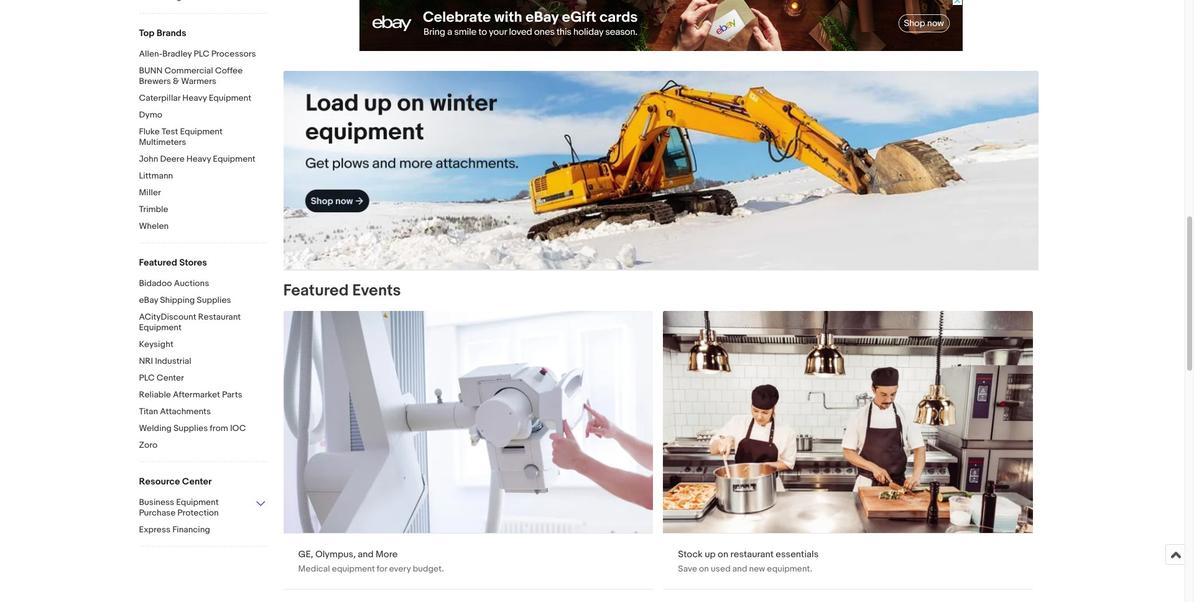 Task type: describe. For each thing, give the bounding box(es) containing it.
parts
[[222, 389, 242, 400]]

essentials
[[776, 549, 819, 561]]

equipment down dymo link
[[180, 126, 223, 137]]

reliable
[[139, 389, 171, 400]]

bidadoo auctions link
[[139, 278, 267, 290]]

business equipment purchase protection button
[[139, 497, 267, 519]]

allen-bradley plc processors bunn commercial coffee brewers & warmers caterpillar heavy equipment dymo fluke test equipment multimeters john deere heavy equipment littmann miller trimble whelen
[[139, 49, 256, 231]]

equipment inside bidadoo auctions ebay shipping supplies acitydiscount restaurant equipment keysight nri industrial plc center reliable aftermarket parts titan attachments welding supplies from ioc zoro
[[139, 322, 182, 333]]

load up on winter equipment image
[[283, 71, 1039, 270]]

equipment inside business equipment purchase protection express financing
[[176, 497, 219, 508]]

stores
[[179, 257, 207, 269]]

titan
[[139, 406, 158, 417]]

ioc
[[230, 423, 246, 434]]

save
[[678, 564, 697, 574]]

warmers
[[181, 76, 216, 86]]

bidadoo
[[139, 278, 172, 289]]

stock up on restaurant essentials save on used and new equipment.
[[678, 549, 819, 574]]

0 vertical spatial supplies
[[197, 295, 231, 305]]

industrial
[[155, 356, 191, 366]]

nri
[[139, 356, 153, 366]]

equipment.
[[767, 564, 813, 574]]

featured for featured stores
[[139, 257, 177, 269]]

miller link
[[139, 187, 267, 199]]

acitydiscount restaurant equipment link
[[139, 312, 267, 334]]

equipment down coffee
[[209, 93, 251, 103]]

featured for featured events
[[283, 281, 349, 301]]

acitydiscount
[[139, 312, 196, 322]]

business equipment purchase protection express financing
[[139, 497, 219, 535]]

keysight
[[139, 339, 173, 350]]

coffee
[[215, 65, 243, 76]]

plc center link
[[139, 373, 267, 384]]

resource center
[[139, 476, 212, 488]]

medical
[[298, 564, 330, 574]]

and inside ge, olympus, and more medical equipment for every budget.
[[358, 549, 374, 561]]

dymo link
[[139, 109, 267, 121]]

top brands
[[139, 27, 186, 39]]

zoro
[[139, 440, 157, 450]]

ebay
[[139, 295, 158, 305]]

new
[[749, 564, 765, 574]]

and inside stock up on restaurant essentials save on used and new equipment.
[[733, 564, 747, 574]]

reliable aftermarket parts link
[[139, 389, 267, 401]]

none text field containing ge, olympus, and more
[[283, 311, 653, 589]]

bradley
[[162, 49, 192, 59]]

aftermarket
[[173, 389, 220, 400]]

nri industrial link
[[139, 356, 267, 368]]

allen-
[[139, 49, 162, 59]]

1 vertical spatial on
[[699, 564, 709, 574]]

none text field load up on winter equipment
[[283, 71, 1039, 270]]

featured events
[[283, 281, 401, 301]]

top
[[139, 27, 154, 39]]

used
[[711, 564, 731, 574]]

&
[[173, 76, 179, 86]]

welding supplies from ioc link
[[139, 423, 267, 435]]

every
[[389, 564, 411, 574]]

brewers
[[139, 76, 171, 86]]

commercial
[[164, 65, 213, 76]]

john
[[139, 154, 158, 164]]

budget.
[[413, 564, 444, 574]]

featured stores
[[139, 257, 207, 269]]

advertisement region
[[359, 0, 963, 51]]

deere
[[160, 154, 185, 164]]

shipping
[[160, 295, 195, 305]]

attachments
[[160, 406, 211, 417]]

bunn commercial coffee brewers & warmers link
[[139, 65, 267, 88]]



Task type: locate. For each thing, give the bounding box(es) containing it.
plc
[[194, 49, 209, 59], [139, 373, 155, 383]]

1 horizontal spatial plc
[[194, 49, 209, 59]]

0 vertical spatial center
[[157, 373, 184, 383]]

bunn
[[139, 65, 163, 76]]

ge,
[[298, 549, 313, 561]]

1 vertical spatial and
[[733, 564, 747, 574]]

0 horizontal spatial on
[[699, 564, 709, 574]]

up
[[705, 549, 716, 561]]

1 horizontal spatial on
[[718, 549, 729, 561]]

purchase
[[139, 508, 176, 518]]

business
[[139, 497, 174, 508]]

featured
[[139, 257, 177, 269], [283, 281, 349, 301]]

multimeters
[[139, 137, 186, 147]]

olympus,
[[315, 549, 356, 561]]

auctions
[[174, 278, 209, 289]]

and
[[358, 549, 374, 561], [733, 564, 747, 574]]

1 vertical spatial featured
[[283, 281, 349, 301]]

None text field
[[283, 71, 1039, 270], [663, 311, 1033, 589], [663, 311, 1033, 589]]

supplies
[[197, 295, 231, 305], [174, 423, 208, 434]]

center down industrial
[[157, 373, 184, 383]]

events
[[352, 281, 401, 301]]

caterpillar
[[139, 93, 180, 103]]

miller
[[139, 187, 161, 198]]

fluke test equipment multimeters link
[[139, 126, 267, 149]]

1 vertical spatial heavy
[[186, 154, 211, 164]]

and left new
[[733, 564, 747, 574]]

stock
[[678, 549, 703, 561]]

welding
[[139, 423, 172, 434]]

ge, olympus, and more medical equipment for every budget.
[[298, 549, 444, 574]]

test
[[162, 126, 178, 137]]

0 horizontal spatial plc
[[139, 373, 155, 383]]

1 vertical spatial supplies
[[174, 423, 208, 434]]

express
[[139, 524, 170, 535]]

0 vertical spatial and
[[358, 549, 374, 561]]

0 horizontal spatial and
[[358, 549, 374, 561]]

0 vertical spatial featured
[[139, 257, 177, 269]]

dymo
[[139, 109, 162, 120]]

featured up bidadoo
[[139, 257, 177, 269]]

1 vertical spatial plc
[[139, 373, 155, 383]]

equipment up littmann link
[[213, 154, 255, 164]]

center
[[157, 373, 184, 383], [182, 476, 212, 488]]

resource
[[139, 476, 180, 488]]

on down up
[[699, 564, 709, 574]]

littmann
[[139, 170, 173, 181]]

more
[[376, 549, 398, 561]]

allen-bradley plc processors link
[[139, 49, 267, 60]]

supplies down attachments
[[174, 423, 208, 434]]

and up equipment
[[358, 549, 374, 561]]

fluke
[[139, 126, 160, 137]]

plc down nri
[[139, 373, 155, 383]]

0 vertical spatial plc
[[194, 49, 209, 59]]

0 horizontal spatial featured
[[139, 257, 177, 269]]

equipment
[[332, 564, 375, 574]]

on
[[718, 549, 729, 561], [699, 564, 709, 574]]

trimble
[[139, 204, 168, 215]]

whelen link
[[139, 221, 267, 233]]

on right up
[[718, 549, 729, 561]]

zoro link
[[139, 440, 267, 452]]

trimble link
[[139, 204, 267, 216]]

littmann link
[[139, 170, 267, 182]]

None text field
[[283, 311, 653, 589]]

0 vertical spatial heavy
[[182, 93, 207, 103]]

ebay shipping supplies link
[[139, 295, 267, 307]]

equipment up financing
[[176, 497, 219, 508]]

express financing link
[[139, 524, 267, 536]]

1 horizontal spatial featured
[[283, 281, 349, 301]]

caterpillar heavy equipment link
[[139, 93, 267, 105]]

john deere heavy equipment link
[[139, 154, 267, 165]]

plc up the commercial
[[194, 49, 209, 59]]

center inside bidadoo auctions ebay shipping supplies acitydiscount restaurant equipment keysight nri industrial plc center reliable aftermarket parts titan attachments welding supplies from ioc zoro
[[157, 373, 184, 383]]

featured left events
[[283, 281, 349, 301]]

1 vertical spatial center
[[182, 476, 212, 488]]

bidadoo auctions ebay shipping supplies acitydiscount restaurant equipment keysight nri industrial plc center reliable aftermarket parts titan attachments welding supplies from ioc zoro
[[139, 278, 246, 450]]

heavy
[[182, 93, 207, 103], [186, 154, 211, 164]]

titan attachments link
[[139, 406, 267, 418]]

supplies up restaurant
[[197, 295, 231, 305]]

brands
[[157, 27, 186, 39]]

equipment
[[209, 93, 251, 103], [180, 126, 223, 137], [213, 154, 255, 164], [139, 322, 182, 333], [176, 497, 219, 508]]

restaurant
[[198, 312, 241, 322]]

protection
[[177, 508, 219, 518]]

plc inside allen-bradley plc processors bunn commercial coffee brewers & warmers caterpillar heavy equipment dymo fluke test equipment multimeters john deere heavy equipment littmann miller trimble whelen
[[194, 49, 209, 59]]

financing
[[172, 524, 210, 535]]

0 vertical spatial on
[[718, 549, 729, 561]]

processors
[[211, 49, 256, 59]]

whelen
[[139, 221, 169, 231]]

keysight link
[[139, 339, 267, 351]]

plc inside bidadoo auctions ebay shipping supplies acitydiscount restaurant equipment keysight nri industrial plc center reliable aftermarket parts titan attachments welding supplies from ioc zoro
[[139, 373, 155, 383]]

restaurant
[[731, 549, 774, 561]]

equipment up 'keysight'
[[139, 322, 182, 333]]

1 horizontal spatial and
[[733, 564, 747, 574]]

for
[[377, 564, 387, 574]]

heavy down warmers
[[182, 93, 207, 103]]

center up business equipment purchase protection dropdown button
[[182, 476, 212, 488]]

from
[[210, 423, 228, 434]]

heavy up littmann link
[[186, 154, 211, 164]]



Task type: vqa. For each thing, say whether or not it's contained in the screenshot.
Auctions
yes



